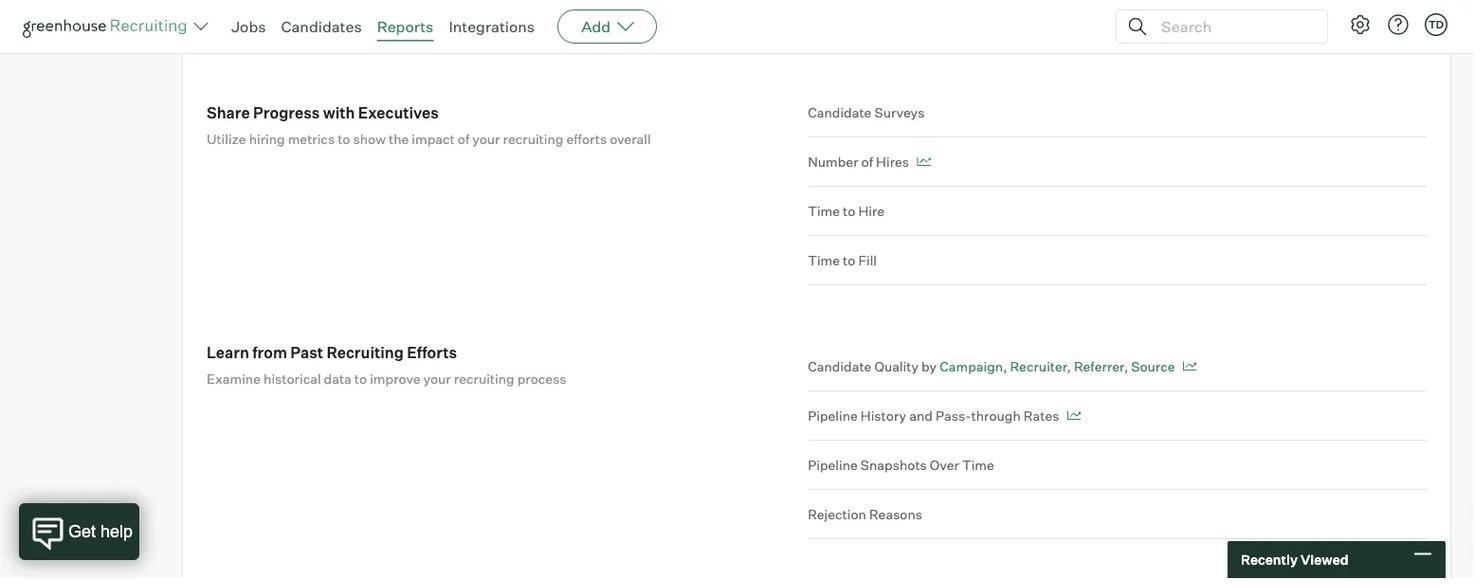 Task type: locate. For each thing, give the bounding box(es) containing it.
time
[[808, 203, 840, 219], [808, 252, 840, 269], [963, 457, 995, 473]]

to inside learn from past recruiting efforts examine historical data to improve your recruiting process
[[355, 371, 367, 387]]

source
[[1132, 358, 1176, 375]]

time to hire link
[[808, 187, 1427, 236]]

recruiting left efforts
[[503, 131, 564, 147]]

td button
[[1426, 13, 1448, 36]]

your down efforts
[[424, 371, 451, 387]]

history
[[861, 408, 907, 424]]

0 horizontal spatial of
[[458, 131, 470, 147]]

td button
[[1422, 9, 1452, 40]]

2 pipeline from the top
[[808, 457, 858, 473]]

historical
[[264, 371, 321, 387]]

1 pipeline from the top
[[808, 408, 858, 424]]

0 horizontal spatial your
[[424, 371, 451, 387]]

2 candidate from the top
[[808, 358, 872, 375]]

0 horizontal spatial ,
[[1004, 358, 1008, 375]]

0 vertical spatial your
[[473, 131, 500, 147]]

pipeline for pipeline history and pass-through rates
[[808, 408, 858, 424]]

examine
[[207, 371, 261, 387]]

share
[[207, 103, 250, 122]]

1 vertical spatial pipeline
[[808, 457, 858, 473]]

efforts
[[567, 131, 607, 147]]

candidate for candidate quality by campaign , recruiter , referrer
[[808, 358, 872, 375]]

time left the fill at the right
[[808, 252, 840, 269]]

1 horizontal spatial icon chart image
[[1067, 411, 1082, 421]]

the
[[389, 131, 409, 147]]

to
[[338, 131, 350, 147], [843, 203, 856, 219], [843, 252, 856, 269], [355, 371, 367, 387]]

number
[[808, 153, 859, 170]]

efforts
[[407, 343, 457, 362]]

td
[[1429, 18, 1445, 31]]

, source
[[1125, 358, 1176, 375]]

icon chart image right source link
[[1183, 362, 1198, 371]]

progress
[[253, 103, 320, 122]]

improve
[[370, 371, 421, 387]]

past
[[290, 343, 323, 362]]

2 horizontal spatial ,
[[1125, 358, 1129, 375]]

1 horizontal spatial your
[[473, 131, 500, 147]]

surveys
[[875, 104, 925, 121]]

icon chart image
[[917, 157, 931, 167], [1183, 362, 1198, 371], [1067, 411, 1082, 421]]

reports link
[[377, 17, 434, 36]]

0 vertical spatial icon chart image
[[917, 157, 931, 167]]

recruiting left process
[[454, 371, 515, 387]]

1 vertical spatial recruiting
[[454, 371, 515, 387]]

add
[[582, 17, 611, 36]]

data
[[324, 371, 352, 387]]

1 candidate from the top
[[808, 104, 872, 121]]

candidate quality by campaign , recruiter , referrer
[[808, 358, 1125, 375]]

candidate surveys
[[808, 104, 925, 121]]

campaign link
[[940, 358, 1004, 375]]

candidate for candidate surveys
[[808, 104, 872, 121]]

0 vertical spatial time
[[808, 203, 840, 219]]

1 horizontal spatial of
[[862, 153, 874, 170]]

source link
[[1132, 358, 1176, 375]]

time right over
[[963, 457, 995, 473]]

1 vertical spatial your
[[424, 371, 451, 387]]

icon chart image for share progress with executives
[[917, 157, 931, 167]]

to left hire
[[843, 203, 856, 219]]

to right data
[[355, 371, 367, 387]]

rejection
[[808, 506, 867, 523]]

referrer link
[[1075, 358, 1125, 375]]

your right 'impact'
[[473, 131, 500, 147]]

2 vertical spatial icon chart image
[[1067, 411, 1082, 421]]

pipeline left history
[[808, 408, 858, 424]]

3 , from the left
[[1125, 358, 1129, 375]]

from
[[252, 343, 287, 362]]

fill
[[859, 252, 877, 269]]

,
[[1004, 358, 1008, 375], [1068, 358, 1072, 375], [1125, 358, 1129, 375]]

of right 'impact'
[[458, 131, 470, 147]]

icon chart image right rates
[[1067, 411, 1082, 421]]

recruiting
[[503, 131, 564, 147], [454, 371, 515, 387]]

, left referrer
[[1068, 358, 1072, 375]]

0 vertical spatial recruiting
[[503, 131, 564, 147]]

pipeline
[[808, 408, 858, 424], [808, 457, 858, 473]]

2 horizontal spatial icon chart image
[[1183, 362, 1198, 371]]

candidate left quality
[[808, 358, 872, 375]]

pipeline up rejection at the bottom right
[[808, 457, 858, 473]]

viewed
[[1301, 552, 1349, 569]]

utilize
[[207, 131, 246, 147]]

0 vertical spatial candidate
[[808, 104, 872, 121]]

0 horizontal spatial icon chart image
[[917, 157, 931, 167]]

your
[[473, 131, 500, 147], [424, 371, 451, 387]]

1 vertical spatial time
[[808, 252, 840, 269]]

candidate
[[808, 104, 872, 121], [808, 358, 872, 375]]

learn from past recruiting efforts examine historical data to improve your recruiting process
[[207, 343, 567, 387]]

1 horizontal spatial ,
[[1068, 358, 1072, 375]]

, left recruiter link
[[1004, 358, 1008, 375]]

of
[[458, 131, 470, 147], [862, 153, 874, 170]]

1 vertical spatial candidate
[[808, 358, 872, 375]]

recruiting inside learn from past recruiting efforts examine historical data to improve your recruiting process
[[454, 371, 515, 387]]

1 vertical spatial of
[[862, 153, 874, 170]]

candidates link
[[281, 17, 362, 36]]

pipeline snapshots over time
[[808, 457, 995, 473]]

to left show
[[338, 131, 350, 147]]

, left source
[[1125, 358, 1129, 375]]

jobs link
[[231, 17, 266, 36]]

0 vertical spatial pipeline
[[808, 408, 858, 424]]

snapshots
[[861, 457, 927, 473]]

Search text field
[[1157, 13, 1311, 40]]

icon chart image right hires
[[917, 157, 931, 167]]

time left hire
[[808, 203, 840, 219]]

0 vertical spatial of
[[458, 131, 470, 147]]

candidate up number
[[808, 104, 872, 121]]

2 , from the left
[[1068, 358, 1072, 375]]

1 vertical spatial icon chart image
[[1183, 362, 1198, 371]]

of left hires
[[862, 153, 874, 170]]



Task type: vqa. For each thing, say whether or not it's contained in the screenshot.
right -
no



Task type: describe. For each thing, give the bounding box(es) containing it.
impact
[[412, 131, 455, 147]]

2 vertical spatial time
[[963, 457, 995, 473]]

rejection reasons
[[808, 506, 923, 523]]

to left the fill at the right
[[843, 252, 856, 269]]

overall
[[610, 131, 651, 147]]

time to hire
[[808, 203, 885, 219]]

hiring
[[249, 131, 285, 147]]

recruiting inside the share progress with executives utilize hiring metrics to show the impact of your recruiting efforts overall
[[503, 131, 564, 147]]

integrations link
[[449, 17, 535, 36]]

and
[[910, 408, 933, 424]]

show
[[353, 131, 386, 147]]

add button
[[558, 9, 657, 44]]

reasons
[[870, 506, 923, 523]]

with
[[323, 103, 355, 122]]

through
[[972, 408, 1021, 424]]

icon chart image for learn from past recruiting efforts
[[1067, 411, 1082, 421]]

referrer
[[1075, 358, 1125, 375]]

jobs
[[231, 17, 266, 36]]

time to fill
[[808, 252, 877, 269]]

configure image
[[1350, 13, 1372, 36]]

campaign
[[940, 358, 1004, 375]]

hire
[[859, 203, 885, 219]]

over
[[930, 457, 960, 473]]

rejection reasons link
[[808, 491, 1427, 540]]

learn
[[207, 343, 249, 362]]

hires
[[876, 153, 910, 170]]

pass-
[[936, 408, 972, 424]]

reports
[[377, 17, 434, 36]]

rates
[[1024, 408, 1060, 424]]

pipeline history and pass-through rates
[[808, 408, 1060, 424]]

integrations
[[449, 17, 535, 36]]

candidate surveys link
[[808, 103, 1427, 138]]

share progress with executives utilize hiring metrics to show the impact of your recruiting efforts overall
[[207, 103, 651, 147]]

candidates
[[281, 17, 362, 36]]

time to fill link
[[808, 236, 1427, 286]]

greenhouse recruiting image
[[23, 15, 193, 38]]

pipeline for pipeline snapshots over time
[[808, 457, 858, 473]]

quality
[[875, 358, 919, 375]]

number of hires
[[808, 153, 910, 170]]

recently
[[1242, 552, 1298, 569]]

your inside learn from past recruiting efforts examine historical data to improve your recruiting process
[[424, 371, 451, 387]]

recently viewed
[[1242, 552, 1349, 569]]

pipeline snapshots over time link
[[808, 441, 1427, 491]]

by
[[922, 358, 937, 375]]

to inside the share progress with executives utilize hiring metrics to show the impact of your recruiting efforts overall
[[338, 131, 350, 147]]

time for time to hire
[[808, 203, 840, 219]]

time for time to fill
[[808, 252, 840, 269]]

of inside the share progress with executives utilize hiring metrics to show the impact of your recruiting efforts overall
[[458, 131, 470, 147]]

your inside the share progress with executives utilize hiring metrics to show the impact of your recruiting efforts overall
[[473, 131, 500, 147]]

recruiting
[[327, 343, 404, 362]]

recruiter
[[1011, 358, 1068, 375]]

1 , from the left
[[1004, 358, 1008, 375]]

recruiter link
[[1011, 358, 1068, 375]]

process
[[518, 371, 567, 387]]

executives
[[358, 103, 439, 122]]

metrics
[[288, 131, 335, 147]]



